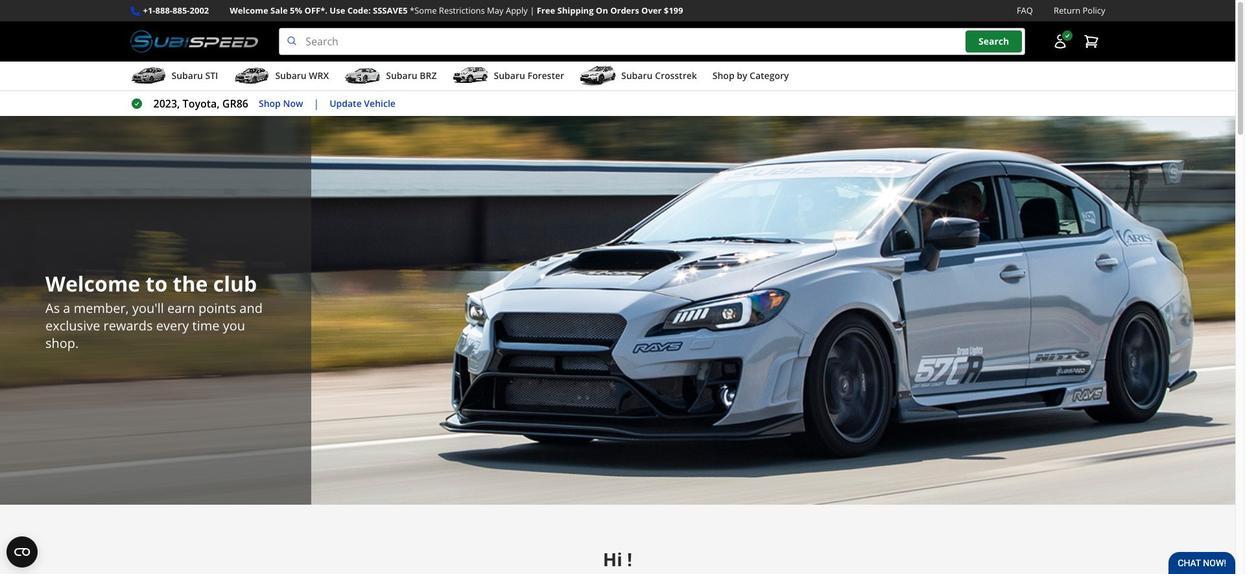 Task type: locate. For each thing, give the bounding box(es) containing it.
subispeed logo image
[[130, 28, 258, 55]]

a subaru brz thumbnail image image
[[345, 66, 381, 86]]

a subaru sti thumbnail image image
[[130, 66, 166, 86]]

heading
[[45, 270, 266, 299]]



Task type: vqa. For each thing, say whether or not it's contained in the screenshot.
/ corresponding to Exterior Dress Up
no



Task type: describe. For each thing, give the bounding box(es) containing it.
a subaru crosstrek thumbnail image image
[[580, 66, 616, 86]]

open widget image
[[6, 537, 38, 568]]

a subaru forester thumbnail image image
[[452, 66, 489, 86]]

button image
[[1052, 34, 1068, 49]]

search input field
[[279, 28, 1025, 55]]

a subaru wrx thumbnail image image
[[234, 66, 270, 86]]



